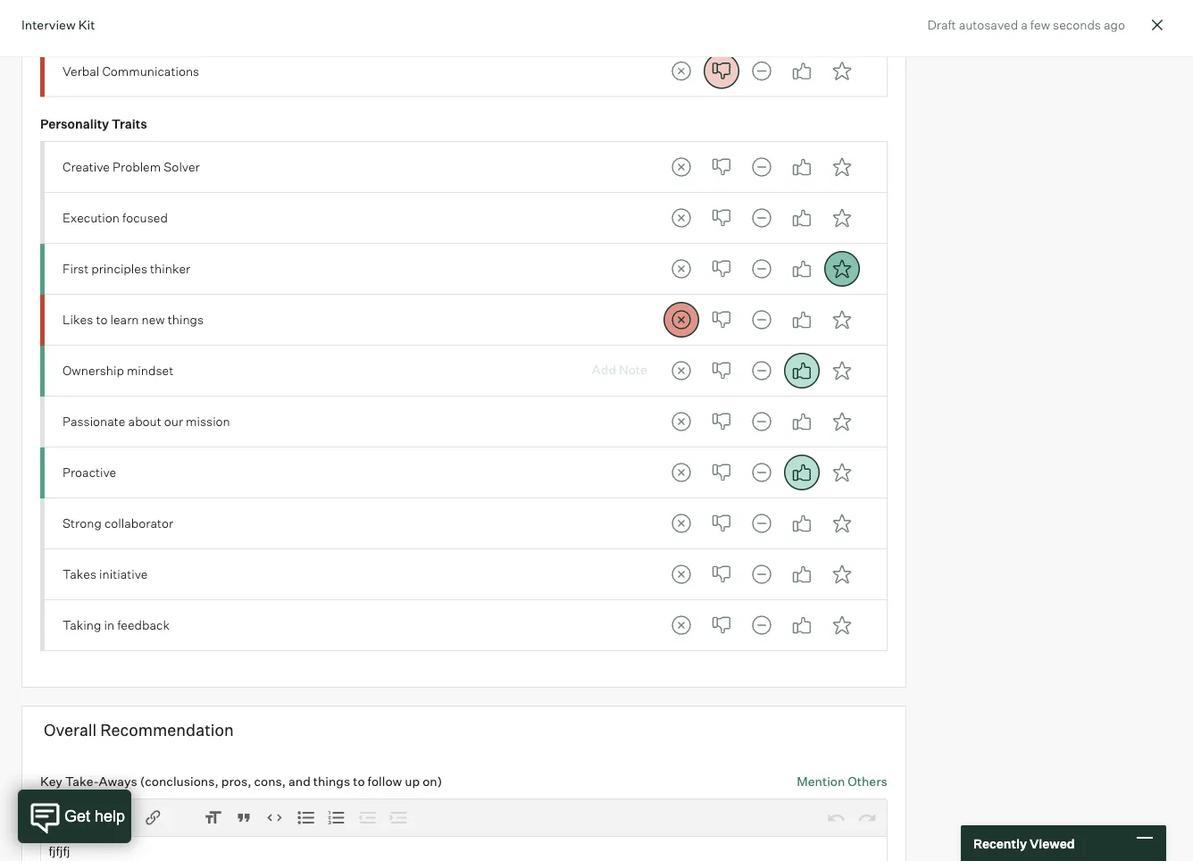 Task type: locate. For each thing, give the bounding box(es) containing it.
6 yes image from the top
[[785, 455, 820, 491]]

initiative
[[99, 567, 148, 582]]

7 yes button from the top
[[785, 404, 820, 440]]

2 mixed image from the top
[[744, 251, 780, 287]]

2 tab list from the top
[[664, 149, 860, 185]]

mention
[[797, 773, 846, 789]]

strong yes image for principles
[[825, 251, 860, 287]]

likes to learn new things
[[63, 312, 204, 328]]

6 no image from the top
[[704, 557, 740, 592]]

2 no button from the top
[[704, 149, 740, 185]]

3 no image from the top
[[704, 302, 740, 338]]

5 definitely not image from the top
[[664, 608, 700, 643]]

2 no image from the top
[[704, 251, 740, 287]]

definitely not button for to
[[664, 302, 700, 338]]

fjfjfj
[[49, 843, 70, 859]]

3 strong yes image from the top
[[825, 251, 860, 287]]

4 no image from the top
[[704, 404, 740, 440]]

tab list
[[664, 53, 860, 89], [664, 149, 860, 185], [664, 200, 860, 236], [664, 251, 860, 287], [664, 302, 860, 338], [664, 353, 860, 389], [664, 404, 860, 440], [664, 455, 860, 491], [664, 506, 860, 541], [664, 557, 860, 592], [664, 608, 860, 643]]

feedback
[[117, 618, 170, 633]]

definitely not image
[[664, 53, 700, 89], [664, 302, 700, 338], [664, 353, 700, 389], [664, 455, 700, 491], [664, 608, 700, 643]]

definitely not button for mindset
[[664, 353, 700, 389]]

definitely not button for about
[[664, 404, 700, 440]]

8 no button from the top
[[704, 455, 740, 491]]

4 tab list from the top
[[664, 251, 860, 287]]

6 strong yes image from the top
[[825, 455, 860, 491]]

5 definitely not button from the top
[[664, 302, 700, 338]]

9 yes button from the top
[[785, 506, 820, 541]]

strong yes button
[[825, 53, 860, 89], [825, 149, 860, 185], [825, 200, 860, 236], [825, 251, 860, 287], [825, 302, 860, 338], [825, 353, 860, 389], [825, 404, 860, 440], [825, 455, 860, 491], [825, 506, 860, 541], [825, 557, 860, 592], [825, 608, 860, 643]]

1 tab list from the top
[[664, 53, 860, 89]]

1 no button from the top
[[704, 53, 740, 89]]

voracious learner
[[63, 12, 162, 28]]

definitely not button for principles
[[664, 251, 700, 287]]

no image
[[704, 149, 740, 185], [704, 251, 740, 287], [704, 353, 740, 389], [704, 404, 740, 440], [704, 455, 740, 491], [704, 557, 740, 592]]

strong yes button for initiative
[[825, 557, 860, 592]]

9 no button from the top
[[704, 506, 740, 541]]

seconds
[[1054, 17, 1102, 32]]

tab list for about
[[664, 404, 860, 440]]

close image
[[1147, 14, 1169, 36]]

key
[[40, 773, 62, 789]]

1 vertical spatial things
[[314, 773, 350, 789]]

3 mixed image from the top
[[744, 302, 780, 338]]

take-
[[65, 773, 99, 789]]

interview kit
[[21, 17, 95, 32]]

no image for initiative
[[704, 557, 740, 592]]

strong yes button for collaborator
[[825, 506, 860, 541]]

takes initiative
[[63, 567, 148, 582]]

strong yes image
[[825, 200, 860, 236], [825, 353, 860, 389], [825, 506, 860, 541], [825, 608, 860, 643]]

3 definitely not image from the top
[[664, 251, 700, 287]]

tab list for initiative
[[664, 557, 860, 592]]

no image for verbal communications
[[704, 53, 740, 89]]

0 vertical spatial things
[[168, 312, 204, 328]]

mixed button for in
[[744, 608, 780, 643]]

strong
[[63, 516, 102, 531]]

verbal
[[63, 63, 99, 79]]

3 strong yes button from the top
[[825, 200, 860, 236]]

5 mixed button from the top
[[744, 302, 780, 338]]

fjfjfj text field
[[40, 836, 888, 861]]

definitely not image for in
[[664, 608, 700, 643]]

2 definitely not image from the top
[[664, 302, 700, 338]]

tab list for focused
[[664, 200, 860, 236]]

7 mixed button from the top
[[744, 404, 780, 440]]

definitely not button for collaborator
[[664, 506, 700, 541]]

4 definitely not image from the top
[[664, 455, 700, 491]]

yes image
[[785, 53, 820, 89], [785, 200, 820, 236], [785, 251, 820, 287], [785, 302, 820, 338], [785, 404, 820, 440], [785, 455, 820, 491], [785, 506, 820, 541], [785, 557, 820, 592], [785, 608, 820, 643]]

strong yes button for focused
[[825, 200, 860, 236]]

yes button for about
[[785, 404, 820, 440]]

overall
[[44, 720, 97, 740]]

3 definitely not button from the top
[[664, 200, 700, 236]]

0 vertical spatial to
[[96, 312, 108, 328]]

2 strong yes image from the top
[[825, 149, 860, 185]]

mention others
[[797, 773, 888, 789]]

9 definitely not button from the top
[[664, 506, 700, 541]]

no button for principles
[[704, 251, 740, 287]]

yes image for principles
[[785, 251, 820, 287]]

no image
[[704, 53, 740, 89], [704, 200, 740, 236], [704, 302, 740, 338], [704, 506, 740, 541], [704, 608, 740, 643]]

1 strong yes button from the top
[[825, 53, 860, 89]]

11 yes button from the top
[[785, 608, 820, 643]]

overall recommendation
[[44, 720, 234, 740]]

no button for focused
[[704, 200, 740, 236]]

4 mixed image from the top
[[744, 353, 780, 389]]

yes button for principles
[[785, 251, 820, 287]]

0 vertical spatial yes image
[[785, 149, 820, 185]]

2 no image from the top
[[704, 200, 740, 236]]

1 mixed image from the top
[[744, 149, 780, 185]]

no image for execution focused
[[704, 200, 740, 236]]

no image for likes to learn new things
[[704, 302, 740, 338]]

1 horizontal spatial things
[[314, 773, 350, 789]]

10 no button from the top
[[704, 557, 740, 592]]

no button for initiative
[[704, 557, 740, 592]]

10 strong yes button from the top
[[825, 557, 860, 592]]

2 mixed button from the top
[[744, 149, 780, 185]]

few
[[1031, 17, 1051, 32]]

follow
[[368, 773, 402, 789]]

to
[[96, 312, 108, 328], [353, 773, 365, 789]]

definitely not image for mindset
[[664, 353, 700, 389]]

4 yes button from the top
[[785, 251, 820, 287]]

2 strong yes button from the top
[[825, 149, 860, 185]]

(conclusions,
[[140, 773, 219, 789]]

1 mixed button from the top
[[744, 53, 780, 89]]

yes image for communications
[[785, 53, 820, 89]]

6 tab list from the top
[[664, 353, 860, 389]]

things right new
[[168, 312, 204, 328]]

communications
[[102, 63, 199, 79]]

strong yes button for in
[[825, 608, 860, 643]]

2 definitely not image from the top
[[664, 200, 700, 236]]

1 yes image from the top
[[785, 53, 820, 89]]

no button for communications
[[704, 53, 740, 89]]

10 mixed button from the top
[[744, 557, 780, 592]]

4 strong yes image from the top
[[825, 608, 860, 643]]

no button
[[704, 53, 740, 89], [704, 149, 740, 185], [704, 200, 740, 236], [704, 251, 740, 287], [704, 302, 740, 338], [704, 353, 740, 389], [704, 404, 740, 440], [704, 455, 740, 491], [704, 506, 740, 541], [704, 557, 740, 592], [704, 608, 740, 643]]

definitely not image
[[664, 149, 700, 185], [664, 200, 700, 236], [664, 251, 700, 287], [664, 404, 700, 440], [664, 506, 700, 541], [664, 557, 700, 592]]

9 yes image from the top
[[785, 608, 820, 643]]

6 yes button from the top
[[785, 353, 820, 389]]

yes image for about
[[785, 404, 820, 440]]

tab list for mindset
[[664, 353, 860, 389]]

definitely not button
[[664, 53, 700, 89], [664, 149, 700, 185], [664, 200, 700, 236], [664, 251, 700, 287], [664, 302, 700, 338], [664, 353, 700, 389], [664, 404, 700, 440], [664, 455, 700, 491], [664, 506, 700, 541], [664, 557, 700, 592], [664, 608, 700, 643]]

no image for strong collaborator
[[704, 506, 740, 541]]

5 no image from the top
[[704, 608, 740, 643]]

5 definitely not image from the top
[[664, 506, 700, 541]]

no button for mindset
[[704, 353, 740, 389]]

on)
[[423, 773, 443, 789]]

11 strong yes button from the top
[[825, 608, 860, 643]]

8 tab list from the top
[[664, 455, 860, 491]]

tab list for collaborator
[[664, 506, 860, 541]]

6 strong yes button from the top
[[825, 353, 860, 389]]

2 definitely not button from the top
[[664, 149, 700, 185]]

mixed image for initiative
[[744, 557, 780, 592]]

yes button
[[785, 53, 820, 89], [785, 149, 820, 185], [785, 200, 820, 236], [785, 251, 820, 287], [785, 302, 820, 338], [785, 353, 820, 389], [785, 404, 820, 440], [785, 455, 820, 491], [785, 506, 820, 541], [785, 557, 820, 592], [785, 608, 820, 643]]

things right "and"
[[314, 773, 350, 789]]

4 definitely not image from the top
[[664, 404, 700, 440]]

1 strong yes image from the top
[[825, 53, 860, 89]]

4 strong yes image from the top
[[825, 302, 860, 338]]

1 strong yes image from the top
[[825, 200, 860, 236]]

to left learn
[[96, 312, 108, 328]]

3 tab list from the top
[[664, 200, 860, 236]]

1 horizontal spatial to
[[353, 773, 365, 789]]

tab list for in
[[664, 608, 860, 643]]

1 definitely not image from the top
[[664, 149, 700, 185]]

1 definitely not image from the top
[[664, 53, 700, 89]]

creative problem solver
[[63, 159, 200, 175]]

traits
[[112, 116, 147, 131]]

definitely not button for communications
[[664, 53, 700, 89]]

to left follow at the bottom
[[353, 773, 365, 789]]

definitely not button for initiative
[[664, 557, 700, 592]]

mixed image for strong collaborator
[[744, 506, 780, 541]]

strong yes button for about
[[825, 404, 860, 440]]

0 horizontal spatial things
[[168, 312, 204, 328]]

5 strong yes image from the top
[[825, 404, 860, 440]]

8 mixed button from the top
[[744, 455, 780, 491]]

tab list for communications
[[664, 53, 860, 89]]

9 mixed button from the top
[[744, 506, 780, 541]]

thinker
[[150, 261, 191, 277]]

strong yes button for to
[[825, 302, 860, 338]]

mixed button
[[744, 53, 780, 89], [744, 149, 780, 185], [744, 200, 780, 236], [744, 251, 780, 287], [744, 302, 780, 338], [744, 353, 780, 389], [744, 404, 780, 440], [744, 455, 780, 491], [744, 506, 780, 541], [744, 557, 780, 592], [744, 608, 780, 643]]

recently
[[974, 836, 1028, 851]]

definitely not image for takes initiative
[[664, 557, 700, 592]]

3 no image from the top
[[704, 353, 740, 389]]

7 strong yes image from the top
[[825, 557, 860, 592]]

mixed button for mindset
[[744, 353, 780, 389]]

11 no button from the top
[[704, 608, 740, 643]]

yes image for to
[[785, 302, 820, 338]]

6 no button from the top
[[704, 353, 740, 389]]

7 strong yes button from the top
[[825, 404, 860, 440]]

2 yes button from the top
[[785, 149, 820, 185]]

10 tab list from the top
[[664, 557, 860, 592]]

4 mixed button from the top
[[744, 251, 780, 287]]

10 definitely not button from the top
[[664, 557, 700, 592]]

yes image for initiative
[[785, 557, 820, 592]]

2 strong yes image from the top
[[825, 353, 860, 389]]

3 yes button from the top
[[785, 200, 820, 236]]

4 definitely not button from the top
[[664, 251, 700, 287]]

definitely not image for to
[[664, 302, 700, 338]]

1 no image from the top
[[704, 53, 740, 89]]

7 definitely not button from the top
[[664, 404, 700, 440]]

3 no button from the top
[[704, 200, 740, 236]]

4 yes image from the top
[[785, 302, 820, 338]]

mixed image
[[744, 149, 780, 185], [744, 200, 780, 236], [744, 302, 780, 338], [744, 353, 780, 389], [744, 404, 780, 440], [744, 455, 780, 491], [744, 557, 780, 592]]

3 yes image from the top
[[785, 251, 820, 287]]

1 no image from the top
[[704, 149, 740, 185]]

things
[[168, 312, 204, 328], [314, 773, 350, 789]]

5 strong yes button from the top
[[825, 302, 860, 338]]

11 definitely not button from the top
[[664, 608, 700, 643]]

yes image
[[785, 149, 820, 185], [785, 353, 820, 389]]

6 definitely not button from the top
[[664, 353, 700, 389]]

4 no image from the top
[[704, 506, 740, 541]]

strong yes image
[[825, 53, 860, 89], [825, 149, 860, 185], [825, 251, 860, 287], [825, 302, 860, 338], [825, 404, 860, 440], [825, 455, 860, 491], [825, 557, 860, 592]]

8 yes image from the top
[[785, 557, 820, 592]]

mixed button for to
[[744, 302, 780, 338]]

mixed image
[[744, 53, 780, 89], [744, 251, 780, 287], [744, 506, 780, 541], [744, 608, 780, 643]]

10 yes button from the top
[[785, 557, 820, 592]]

1 vertical spatial yes image
[[785, 353, 820, 389]]

no image for mindset
[[704, 353, 740, 389]]

6 mixed image from the top
[[744, 455, 780, 491]]

1 yes image from the top
[[785, 149, 820, 185]]

cons,
[[254, 773, 286, 789]]

a
[[1022, 17, 1028, 32]]

11 mixed button from the top
[[744, 608, 780, 643]]

3 mixed image from the top
[[744, 506, 780, 541]]

1 definitely not button from the top
[[664, 53, 700, 89]]

ownership
[[63, 363, 124, 379]]

viewed
[[1030, 836, 1076, 851]]

5 tab list from the top
[[664, 302, 860, 338]]

3 definitely not image from the top
[[664, 353, 700, 389]]

definitely not image for execution focused
[[664, 200, 700, 236]]

9 strong yes button from the top
[[825, 506, 860, 541]]

1 vertical spatial to
[[353, 773, 365, 789]]

7 tab list from the top
[[664, 404, 860, 440]]

tab list for problem
[[664, 149, 860, 185]]

key take-aways (conclusions, pros, cons, and things to follow up on)
[[40, 773, 443, 789]]

personality traits
[[40, 116, 147, 131]]

first principles thinker
[[63, 261, 191, 277]]



Task type: describe. For each thing, give the bounding box(es) containing it.
learn
[[110, 312, 139, 328]]

definitely not image for communications
[[664, 53, 700, 89]]

voracious
[[63, 12, 120, 28]]

strong yes image for execution focused
[[825, 200, 860, 236]]

likes
[[63, 312, 93, 328]]

solver
[[164, 159, 200, 175]]

mixed button for initiative
[[744, 557, 780, 592]]

strong yes button for mindset
[[825, 353, 860, 389]]

and
[[289, 773, 311, 789]]

no image for problem
[[704, 149, 740, 185]]

taking
[[63, 618, 101, 633]]

strong yes button for problem
[[825, 149, 860, 185]]

execution focused
[[63, 210, 168, 226]]

no button for problem
[[704, 149, 740, 185]]

others
[[848, 773, 888, 789]]

in
[[104, 618, 114, 633]]

mixed button for about
[[744, 404, 780, 440]]

no image for about
[[704, 404, 740, 440]]

passionate
[[63, 414, 126, 430]]

strong yes image for problem
[[825, 149, 860, 185]]

mixed image for about
[[744, 404, 780, 440]]

definitely not image for creative problem solver
[[664, 149, 700, 185]]

yes button for problem
[[785, 149, 820, 185]]

about
[[128, 414, 161, 430]]

aways
[[99, 773, 137, 789]]

takes
[[63, 567, 97, 582]]

principles
[[91, 261, 147, 277]]

mixed image for problem
[[744, 149, 780, 185]]

new
[[142, 312, 165, 328]]

0 horizontal spatial to
[[96, 312, 108, 328]]

strong yes image for communications
[[825, 53, 860, 89]]

proactive
[[63, 465, 116, 480]]

up
[[405, 773, 420, 789]]

mixed image for focused
[[744, 200, 780, 236]]

strong yes image for ownership mindset
[[825, 353, 860, 389]]

mixed image for mindset
[[744, 353, 780, 389]]

mixed button for collaborator
[[744, 506, 780, 541]]

yes image for collaborator
[[785, 506, 820, 541]]

yes button for to
[[785, 302, 820, 338]]

no button for in
[[704, 608, 740, 643]]

8 yes button from the top
[[785, 455, 820, 491]]

strong yes button for communications
[[825, 53, 860, 89]]

mixed image for first principles thinker
[[744, 251, 780, 287]]

strong yes image for taking in feedback
[[825, 608, 860, 643]]

strong yes image for strong collaborator
[[825, 506, 860, 541]]

collaborator
[[104, 516, 174, 531]]

focused
[[122, 210, 168, 226]]

draft
[[928, 17, 957, 32]]

no button for about
[[704, 404, 740, 440]]

definitely not button for in
[[664, 608, 700, 643]]

problem
[[113, 159, 161, 175]]

tab list for to
[[664, 302, 860, 338]]

yes image for ownership mindset
[[785, 353, 820, 389]]

8 definitely not button from the top
[[664, 455, 700, 491]]

recently viewed
[[974, 836, 1076, 851]]

yes button for initiative
[[785, 557, 820, 592]]

mention others link
[[797, 772, 888, 790]]

mixed image for verbal communications
[[744, 53, 780, 89]]

definitely not image for first principles thinker
[[664, 251, 700, 287]]

pros,
[[221, 773, 252, 789]]

mixed image for taking in feedback
[[744, 608, 780, 643]]

strong yes image for about
[[825, 404, 860, 440]]

definitely not button for focused
[[664, 200, 700, 236]]

definitely not image for passionate about our mission
[[664, 404, 700, 440]]

mixed image for to
[[744, 302, 780, 338]]

our
[[164, 414, 183, 430]]

tab list for principles
[[664, 251, 860, 287]]

taking in feedback
[[63, 618, 170, 633]]

mixed button for problem
[[744, 149, 780, 185]]

ago
[[1105, 17, 1126, 32]]

first
[[63, 261, 89, 277]]

mixed button for focused
[[744, 200, 780, 236]]

strong yes image for initiative
[[825, 557, 860, 592]]

creative
[[63, 159, 110, 175]]

no button for to
[[704, 302, 740, 338]]

no image for principles
[[704, 251, 740, 287]]

passionate about our mission
[[63, 414, 230, 430]]

verbal communications
[[63, 63, 199, 79]]

definitely not button for problem
[[664, 149, 700, 185]]

yes button for collaborator
[[785, 506, 820, 541]]

strong yes image for to
[[825, 302, 860, 338]]

mission
[[186, 414, 230, 430]]

autosaved
[[959, 17, 1019, 32]]

execution
[[63, 210, 120, 226]]

mixed button for communications
[[744, 53, 780, 89]]

strong collaborator
[[63, 516, 174, 531]]

recommendation
[[100, 720, 234, 740]]

mixed button for principles
[[744, 251, 780, 287]]

personality
[[40, 116, 109, 131]]

yes image for creative problem solver
[[785, 149, 820, 185]]

draft autosaved a few seconds ago
[[928, 17, 1126, 32]]

5 no image from the top
[[704, 455, 740, 491]]

learner
[[122, 12, 162, 28]]

yes button for communications
[[785, 53, 820, 89]]

ownership mindset
[[63, 363, 174, 379]]

strong yes button for principles
[[825, 251, 860, 287]]

yes image for focused
[[785, 200, 820, 236]]

no image for taking in feedback
[[704, 608, 740, 643]]

no button for collaborator
[[704, 506, 740, 541]]

8 strong yes button from the top
[[825, 455, 860, 491]]

yes button for mindset
[[785, 353, 820, 389]]

mindset
[[127, 363, 174, 379]]

kit
[[78, 17, 95, 32]]

definitely not image for strong collaborator
[[664, 506, 700, 541]]

yes button for focused
[[785, 200, 820, 236]]

yes image for in
[[785, 608, 820, 643]]

interview
[[21, 17, 76, 32]]



Task type: vqa. For each thing, say whether or not it's contained in the screenshot.
Interview Kit
yes



